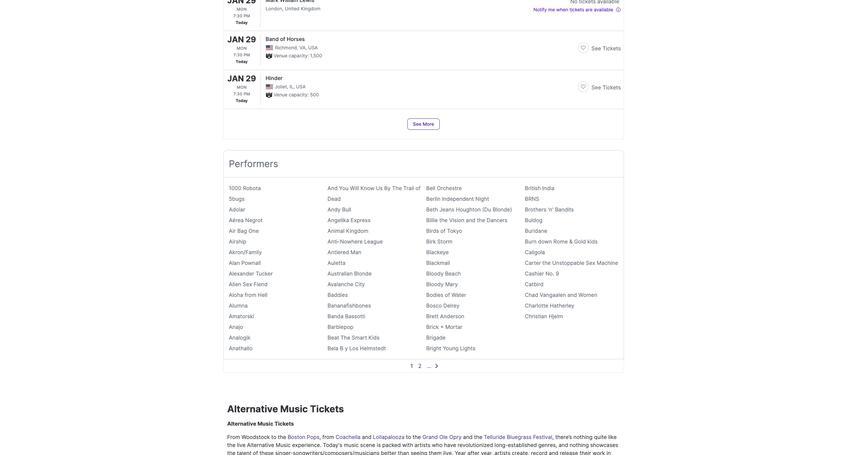 Task type: locate. For each thing, give the bounding box(es) containing it.
the up birds of tokyo link
[[440, 217, 448, 224]]

1 horizontal spatial to
[[406, 434, 412, 441]]

1 horizontal spatial usa
[[308, 45, 318, 50]]

1 horizontal spatial the
[[393, 185, 402, 192]]

and up hatherley
[[568, 292, 578, 299]]

1 7:30 from the top
[[234, 13, 243, 18]]

brett anderson
[[427, 313, 465, 320]]

0 vertical spatial today
[[236, 20, 248, 25]]

0 vertical spatial alternative
[[227, 404, 278, 415]]

artists
[[415, 443, 431, 449], [495, 451, 511, 456]]

bloody for bloody beach
[[427, 271, 444, 277]]

air bag one
[[229, 228, 259, 235]]

us national flag image
[[266, 45, 273, 50], [266, 84, 273, 90]]

3 7:30 from the top
[[234, 92, 243, 97]]

usa
[[308, 45, 318, 50], [296, 84, 306, 90]]

1 horizontal spatial artists
[[495, 451, 511, 456]]

bloody up bodies
[[427, 281, 444, 288]]

0 vertical spatial alternative music tickets
[[227, 404, 344, 415]]

gold
[[575, 239, 587, 245]]

to up with
[[406, 434, 412, 441]]

jan 29 mon 7:30 pm today
[[228, 35, 256, 64], [228, 74, 256, 103]]

bloody down 'blackmail'
[[427, 271, 444, 277]]

2 vertical spatial mon
[[237, 85, 247, 90]]

2 jan 29 mon 7:30 pm today from the top
[[228, 74, 256, 103]]

1 vertical spatial capacity:
[[289, 92, 309, 98]]

nothing
[[574, 434, 593, 441], [570, 443, 589, 449]]

0 vertical spatial usa
[[308, 45, 318, 50]]

alternative up from
[[227, 421, 257, 428]]

quite
[[595, 434, 607, 441]]

music up woodstock
[[258, 421, 274, 428]]

1 pm from the top
[[244, 13, 250, 18]]

1 vertical spatial from
[[323, 434, 334, 441]]

of right "birds"
[[441, 228, 446, 235]]

0 vertical spatial nothing
[[574, 434, 593, 441]]

1 see tickets from the top
[[592, 45, 621, 52]]

1 mon from the top
[[237, 7, 247, 12]]

and
[[466, 217, 476, 224], [568, 292, 578, 299], [362, 434, 372, 441], [464, 434, 473, 441], [559, 443, 569, 449], [549, 451, 559, 456]]

0 vertical spatial from
[[245, 292, 257, 299]]

charlotte hatherley
[[525, 303, 575, 309]]

2 jan from the top
[[228, 74, 244, 84]]

birk storm
[[427, 239, 453, 245]]

0 vertical spatial venue
[[274, 53, 288, 58]]

3 today from the top
[[236, 98, 248, 103]]

brns
[[525, 196, 540, 203]]

1 29 from the top
[[246, 35, 256, 44]]

brick + mortar
[[427, 324, 463, 331]]

festival
[[534, 434, 553, 441]]

1 vertical spatial venue
[[274, 92, 288, 98]]

0 horizontal spatial ,
[[320, 434, 321, 441]]

buridane
[[525, 228, 548, 235]]

bloody
[[427, 271, 444, 277], [427, 281, 444, 288]]

0 vertical spatial jan 29 mon 7:30 pm today
[[228, 35, 256, 64]]

1 jan from the top
[[228, 35, 244, 44]]

when
[[557, 7, 569, 12]]

telluride
[[484, 434, 506, 441]]

usa right il,
[[296, 84, 306, 90]]

barbiepop
[[328, 324, 354, 331]]

alternative music tickets up "boston"
[[227, 404, 344, 415]]

create,
[[512, 451, 530, 456]]

dead
[[328, 196, 341, 203]]

0 vertical spatial see
[[592, 45, 602, 52]]

horses
[[287, 36, 305, 42]]

amatorski link
[[229, 313, 254, 320]]

29 left hinder
[[246, 74, 256, 84]]

animal
[[328, 228, 345, 235]]

sex left machine
[[587, 260, 596, 267]]

2 today from the top
[[236, 59, 248, 64]]

us national flag image down band
[[266, 45, 273, 50]]

the inside 'and you will know us by the trail of dead'
[[393, 185, 402, 192]]

1 vertical spatial see
[[592, 84, 602, 91]]

smart
[[352, 335, 367, 342]]

showcases
[[591, 443, 619, 449]]

alan pownall
[[229, 260, 261, 267]]

1 vertical spatial sex
[[243, 281, 252, 288]]

0 vertical spatial artists
[[415, 443, 431, 449]]

music up singer-
[[276, 443, 291, 449]]

venue capacity: 500
[[274, 92, 319, 98]]

the right by
[[393, 185, 402, 192]]

british india link
[[525, 185, 555, 192]]

grand
[[423, 434, 438, 441]]

from
[[245, 292, 257, 299], [323, 434, 334, 441]]

0 vertical spatial kingdom
[[301, 6, 321, 11]]

0 vertical spatial 29
[[246, 35, 256, 44]]

and you will know us by the trail of dead link
[[328, 185, 421, 203]]

no.
[[546, 271, 555, 277]]

robota
[[243, 185, 261, 192]]

charlotte hatherley link
[[525, 303, 575, 309]]

music
[[344, 443, 359, 449]]

2
[[419, 363, 422, 370]]

2 vertical spatial see
[[413, 121, 422, 127]]

29 for hinder
[[246, 74, 256, 84]]

29 left band
[[246, 35, 256, 44]]

0 vertical spatial pm
[[244, 13, 250, 18]]

of up the delrey on the right of the page
[[445, 292, 450, 299]]

packed
[[383, 443, 401, 449]]

kingdom up anti-nowhere league link
[[346, 228, 369, 235]]

2 vertical spatial today
[[236, 98, 248, 103]]

fiend
[[254, 281, 268, 288]]

alumna link
[[229, 303, 248, 309]]

antlered man
[[328, 249, 362, 256]]

1 vertical spatial usa
[[296, 84, 306, 90]]

jan for band of horses
[[228, 35, 244, 44]]

b
[[340, 346, 344, 352]]

the down the (du
[[477, 217, 486, 224]]

1 vertical spatial the
[[341, 335, 351, 342]]

us national flag image down hinder
[[266, 84, 273, 90]]

0 vertical spatial bloody
[[427, 271, 444, 277]]

jan for hinder
[[228, 74, 244, 84]]

0 vertical spatial sex
[[587, 260, 596, 267]]

unstoppable
[[553, 260, 585, 267]]

london,
[[266, 6, 284, 11]]

the up with
[[413, 434, 421, 441]]

2 vertical spatial pm
[[244, 92, 250, 97]]

1000 robota
[[229, 185, 261, 192]]

artists up seeing
[[415, 443, 431, 449]]

these
[[260, 451, 274, 456]]

pm inside "mon 7:30 pm today"
[[244, 13, 250, 18]]

hell
[[258, 292, 268, 299]]

3 pm from the top
[[244, 92, 250, 97]]

alternative up woodstock
[[227, 404, 278, 415]]

kingdom right united
[[301, 6, 321, 11]]

2 pm from the top
[[244, 52, 250, 57]]

+
[[441, 324, 444, 331]]

sex up aloha from hell link
[[243, 281, 252, 288]]

1 vertical spatial 29
[[246, 74, 256, 84]]

1 bloody from the top
[[427, 271, 444, 277]]

venue for band of horses
[[274, 53, 288, 58]]

0 vertical spatial capacity:
[[289, 53, 309, 58]]

banda bassotti
[[328, 313, 366, 320]]

2 7:30 from the top
[[234, 52, 243, 57]]

2 vertical spatial 7:30
[[234, 92, 243, 97]]

capacity: for band of horses
[[289, 53, 309, 58]]

talent
[[237, 451, 252, 456]]

capacity: down il,
[[289, 92, 309, 98]]

2 see tickets from the top
[[592, 84, 621, 91]]

0 vertical spatial us national flag image
[[266, 45, 273, 50]]

negrot
[[245, 217, 263, 224]]

australian blonde link
[[328, 271, 372, 277]]

alternative music tickets up woodstock
[[227, 421, 294, 428]]

2 vertical spatial alternative
[[247, 443, 274, 449]]

2 vertical spatial music
[[276, 443, 291, 449]]

avalanche city
[[328, 281, 365, 288]]

blonde
[[355, 271, 372, 277]]

singer-
[[275, 451, 293, 456]]

band of horses
[[266, 36, 305, 42]]

delrey
[[444, 303, 460, 309]]

1 jan 29 mon 7:30 pm today from the top
[[228, 35, 256, 64]]

venue down richmond,
[[274, 53, 288, 58]]

2 bloody from the top
[[427, 281, 444, 288]]

brett
[[427, 313, 439, 320]]

music inside , there's nothing quite like the live alternative music experience. today's music scene is packed with artists who have revolutionized long-established genres, and nothing showcases the talent of these singer-songwriters/composers/musicians better than seeing them live. year after year, artists create, record and release their work
[[276, 443, 291, 449]]

2 to from the left
[[406, 434, 412, 441]]

and up 'scene'
[[362, 434, 372, 441]]

today for hinder
[[236, 98, 248, 103]]

and down the there's
[[559, 443, 569, 449]]

0 horizontal spatial to
[[272, 434, 277, 441]]

from down alien sex fiend
[[245, 292, 257, 299]]

the up revolutionized
[[475, 434, 483, 441]]

bela b y los helmstedt
[[328, 346, 386, 352]]

2 capacity: from the top
[[289, 92, 309, 98]]

0 vertical spatial jan
[[228, 35, 244, 44]]

than
[[398, 451, 410, 456]]

cashier
[[525, 271, 545, 277]]

, up the genres,
[[553, 434, 554, 441]]

1 horizontal spatial kingdom
[[346, 228, 369, 235]]

to up these
[[272, 434, 277, 441]]

record
[[532, 451, 548, 456]]

chad vangaalen and women
[[525, 292, 598, 299]]

2 us national flag image from the top
[[266, 84, 273, 90]]

2 , from the left
[[553, 434, 554, 441]]

1 vertical spatial kingdom
[[346, 228, 369, 235]]

and down the genres,
[[549, 451, 559, 456]]

bloody mary
[[427, 281, 458, 288]]

see for band of horses
[[592, 45, 602, 52]]

1 vertical spatial alternative music tickets
[[227, 421, 294, 428]]

0 horizontal spatial artists
[[415, 443, 431, 449]]

0 horizontal spatial kingdom
[[301, 6, 321, 11]]

los
[[350, 346, 359, 352]]

1 horizontal spatial ,
[[553, 434, 554, 441]]

of for birds
[[441, 228, 446, 235]]

1 vertical spatial mon
[[237, 46, 247, 51]]

1 vertical spatial jan 29 mon 7:30 pm today
[[228, 74, 256, 103]]

lollapalooza link
[[373, 434, 405, 441]]

0 vertical spatial mon
[[237, 7, 247, 12]]

avalanche
[[328, 281, 354, 288]]

buridane link
[[525, 228, 548, 235]]

buldog
[[525, 217, 543, 224]]

1 vertical spatial pm
[[244, 52, 250, 57]]

1 today from the top
[[236, 20, 248, 25]]

of right trail
[[416, 185, 421, 192]]

1 vertical spatial bloody
[[427, 281, 444, 288]]

0 vertical spatial 7:30
[[234, 13, 243, 18]]

music up "boston"
[[280, 404, 308, 415]]

1 vertical spatial today
[[236, 59, 248, 64]]

artists down long- on the right
[[495, 451, 511, 456]]

brick
[[427, 324, 439, 331]]

venue down joliet,
[[274, 92, 288, 98]]

bodies of water
[[427, 292, 467, 299]]

0 vertical spatial the
[[393, 185, 402, 192]]

of left these
[[253, 451, 258, 456]]

alien sex fiend link
[[229, 281, 268, 288]]

1
[[411, 363, 413, 370]]

today inside "mon 7:30 pm today"
[[236, 20, 248, 25]]

1 capacity: from the top
[[289, 53, 309, 58]]

venue for hinder
[[274, 92, 288, 98]]

anti-nowhere league link
[[328, 239, 383, 245]]

there's
[[556, 434, 573, 441]]

from up today's
[[323, 434, 334, 441]]

3 mon from the top
[[237, 85, 247, 90]]

british india
[[525, 185, 555, 192]]

2 venue from the top
[[274, 92, 288, 98]]

burn
[[525, 239, 537, 245]]

1 horizontal spatial from
[[323, 434, 334, 441]]

0 horizontal spatial usa
[[296, 84, 306, 90]]

capacity: down richmond, va, usa
[[289, 53, 309, 58]]

pm
[[244, 13, 250, 18], [244, 52, 250, 57], [244, 92, 250, 97]]

of up richmond,
[[280, 36, 286, 42]]

1 to from the left
[[272, 434, 277, 441]]

brigade
[[427, 335, 446, 342]]

, up experience.
[[320, 434, 321, 441]]

will
[[350, 185, 359, 192]]

1 vertical spatial see tickets
[[592, 84, 621, 91]]

alternative down woodstock
[[247, 443, 274, 449]]

burn down rome & gold kids link
[[525, 239, 598, 245]]

0 vertical spatial see tickets
[[592, 45, 621, 52]]

capacity: for hinder
[[289, 92, 309, 98]]

anajo
[[229, 324, 243, 331]]

1 vertical spatial us national flag image
[[266, 84, 273, 90]]

tooltip image
[[616, 7, 621, 12]]

1 us national flag image from the top
[[266, 45, 273, 50]]

usa up 1,500
[[308, 45, 318, 50]]

the up y
[[341, 335, 351, 342]]

2 29 from the top
[[246, 74, 256, 84]]

1 venue from the top
[[274, 53, 288, 58]]

2 mon from the top
[[237, 46, 247, 51]]

berlin independent night
[[427, 196, 490, 203]]

songwriters/composers/musicians
[[293, 451, 380, 456]]

the
[[440, 217, 448, 224], [477, 217, 486, 224], [543, 260, 551, 267], [278, 434, 286, 441], [413, 434, 421, 441], [475, 434, 483, 441], [227, 443, 236, 449], [227, 451, 236, 456]]

1 vertical spatial 7:30
[[234, 52, 243, 57]]

1 vertical spatial jan
[[228, 74, 244, 84]]



Task type: describe. For each thing, give the bounding box(es) containing it.
work
[[593, 451, 606, 456]]

alan
[[229, 260, 240, 267]]

and up revolutionized
[[464, 434, 473, 441]]

see tickets for band of horses
[[592, 45, 621, 52]]

akron/family link
[[229, 249, 262, 256]]

il,
[[290, 84, 295, 90]]

jan 29 mon 7:30 pm today for hinder
[[228, 74, 256, 103]]

brick + mortar link
[[427, 324, 463, 331]]

the left talent
[[227, 451, 236, 456]]

coachella
[[336, 434, 361, 441]]

aérea
[[229, 217, 244, 224]]

live
[[237, 443, 246, 449]]

, inside , there's nothing quite like the live alternative music experience. today's music scene is packed with artists who have revolutionized long-established genres, and nothing showcases the talent of these singer-songwriters/composers/musicians better than seeing them live. year after year, artists create, record and release their work
[[553, 434, 554, 441]]

1 vertical spatial nothing
[[570, 443, 589, 449]]

ole
[[440, 434, 448, 441]]

alien
[[229, 281, 242, 288]]

bell orchestre link
[[427, 185, 462, 192]]

available
[[594, 7, 614, 12]]

500
[[310, 92, 319, 98]]

jan 29 mon 7:30 pm today for band of horses
[[228, 35, 256, 64]]

andy bull
[[328, 207, 352, 213]]

australian
[[328, 271, 353, 277]]

notify me when tickets are available
[[534, 7, 614, 12]]

angelika express
[[328, 217, 371, 224]]

aloha from hell
[[229, 292, 268, 299]]

5bugs link
[[229, 196, 245, 203]]

usa for hinder
[[296, 84, 306, 90]]

usa for band of horses
[[308, 45, 318, 50]]

of inside , there's nothing quite like the live alternative music experience. today's music scene is packed with artists who have revolutionized long-established genres, and nothing showcases the talent of these singer-songwriters/composers/musicians better than seeing them live. year after year, artists create, record and release their work
[[253, 451, 258, 456]]

mon for band of horses
[[237, 46, 247, 51]]

of inside 'and you will know us by the trail of dead'
[[416, 185, 421, 192]]

london, united kingdom
[[266, 6, 321, 11]]

1 vertical spatial alternative
[[227, 421, 257, 428]]

0 horizontal spatial sex
[[243, 281, 252, 288]]

christian hjelm link
[[525, 313, 564, 320]]

us national flag image for band of horses
[[266, 45, 273, 50]]

5bugs
[[229, 196, 245, 203]]

man
[[351, 249, 362, 256]]

us
[[376, 185, 383, 192]]

of for band
[[280, 36, 286, 42]]

pm for band of horses
[[244, 52, 250, 57]]

alternative inside , there's nothing quite like the live alternative music experience. today's music scene is packed with artists who have revolutionized long-established genres, and nothing showcases the talent of these singer-songwriters/composers/musicians better than seeing them live. year after year, artists create, record and release their work
[[247, 443, 274, 449]]

kids
[[369, 335, 380, 342]]

from woodstock to the boston pops , from coachella and lollapalooza to the grand ole opry and the telluride bluegrass festival
[[227, 434, 553, 441]]

christian
[[525, 313, 548, 320]]

have
[[445, 443, 457, 449]]

...
[[427, 363, 432, 370]]

anti-nowhere league
[[328, 239, 383, 245]]

angelika express link
[[328, 217, 371, 224]]

1 , from the left
[[320, 434, 321, 441]]

brothers 'n' bandits
[[525, 207, 574, 213]]

carter the unstoppable sex machine link
[[525, 260, 619, 267]]

see more button
[[408, 119, 440, 130]]

bloody beach link
[[427, 271, 461, 277]]

us national flag image for hinder
[[266, 84, 273, 90]]

7:30 inside "mon 7:30 pm today"
[[234, 13, 243, 18]]

christian hjelm
[[525, 313, 564, 320]]

1 vertical spatial music
[[258, 421, 274, 428]]

1 vertical spatial artists
[[495, 451, 511, 456]]

bag
[[238, 228, 247, 235]]

coachella link
[[336, 434, 361, 441]]

auletta link
[[328, 260, 346, 267]]

the up no.
[[543, 260, 551, 267]]

blackmail link
[[427, 260, 450, 267]]

29 for band of horses
[[246, 35, 256, 44]]

of for bodies
[[445, 292, 450, 299]]

bell
[[427, 185, 436, 192]]

performers
[[229, 158, 278, 170]]

baddies link
[[328, 292, 348, 299]]

2 alternative music tickets from the top
[[227, 421, 294, 428]]

0 vertical spatial music
[[280, 404, 308, 415]]

and
[[328, 185, 338, 192]]

amatorski
[[229, 313, 254, 320]]

1 alternative music tickets from the top
[[227, 404, 344, 415]]

rome
[[554, 239, 568, 245]]

houghton
[[456, 207, 481, 213]]

1000 robota link
[[229, 185, 261, 192]]

catbird
[[525, 281, 544, 288]]

experience.
[[292, 443, 322, 449]]

better
[[381, 451, 397, 456]]

baddies
[[328, 292, 348, 299]]

bosco
[[427, 303, 442, 309]]

see inside see more "button"
[[413, 121, 422, 127]]

tickets
[[570, 7, 585, 12]]

2 button
[[419, 363, 422, 371]]

carter the unstoppable sex machine
[[525, 260, 619, 267]]

1 horizontal spatial sex
[[587, 260, 596, 267]]

today for band of horses
[[236, 59, 248, 64]]

the left "boston"
[[278, 434, 286, 441]]

akron/family
[[229, 249, 262, 256]]

charlotte
[[525, 303, 549, 309]]

scene
[[360, 443, 376, 449]]

is
[[377, 443, 381, 449]]

7:30 for band of horses
[[234, 52, 243, 57]]

nowhere
[[340, 239, 363, 245]]

bassotti
[[345, 313, 366, 320]]

see for hinder
[[592, 84, 602, 91]]

independent
[[442, 196, 474, 203]]

analogik link
[[229, 335, 251, 342]]

established
[[508, 443, 537, 449]]

bosco delrey
[[427, 303, 460, 309]]

antlered man link
[[328, 249, 362, 256]]

andy bull link
[[328, 207, 352, 213]]

7:30 for hinder
[[234, 92, 243, 97]]

helmstedt
[[360, 346, 386, 352]]

bloody for bloody mary
[[427, 281, 444, 288]]

pm for hinder
[[244, 92, 250, 97]]

machine
[[597, 260, 619, 267]]

bright
[[427, 346, 442, 352]]

beat the smart kids
[[328, 335, 380, 342]]

pops
[[307, 434, 320, 441]]

blackeye link
[[427, 249, 449, 256]]

richmond,
[[275, 45, 299, 50]]

the down from
[[227, 443, 236, 449]]

mon for hinder
[[237, 85, 247, 90]]

one
[[249, 228, 259, 235]]

bandits
[[556, 207, 574, 213]]

water
[[452, 292, 467, 299]]

see tickets for hinder
[[592, 84, 621, 91]]

beth
[[427, 207, 438, 213]]

mon inside "mon 7:30 pm today"
[[237, 7, 247, 12]]

down
[[539, 239, 552, 245]]

more
[[423, 121, 435, 127]]

aérea negrot link
[[229, 217, 263, 224]]

joliet,
[[275, 84, 289, 90]]

women
[[579, 292, 598, 299]]

angelika
[[328, 217, 349, 224]]

0 horizontal spatial from
[[245, 292, 257, 299]]

0 horizontal spatial the
[[341, 335, 351, 342]]

mortar
[[446, 324, 463, 331]]

and down beth jeans houghton (du blonde)
[[466, 217, 476, 224]]

blackmail
[[427, 260, 450, 267]]



Task type: vqa. For each thing, say whether or not it's contained in the screenshot.
Affiliate Program
no



